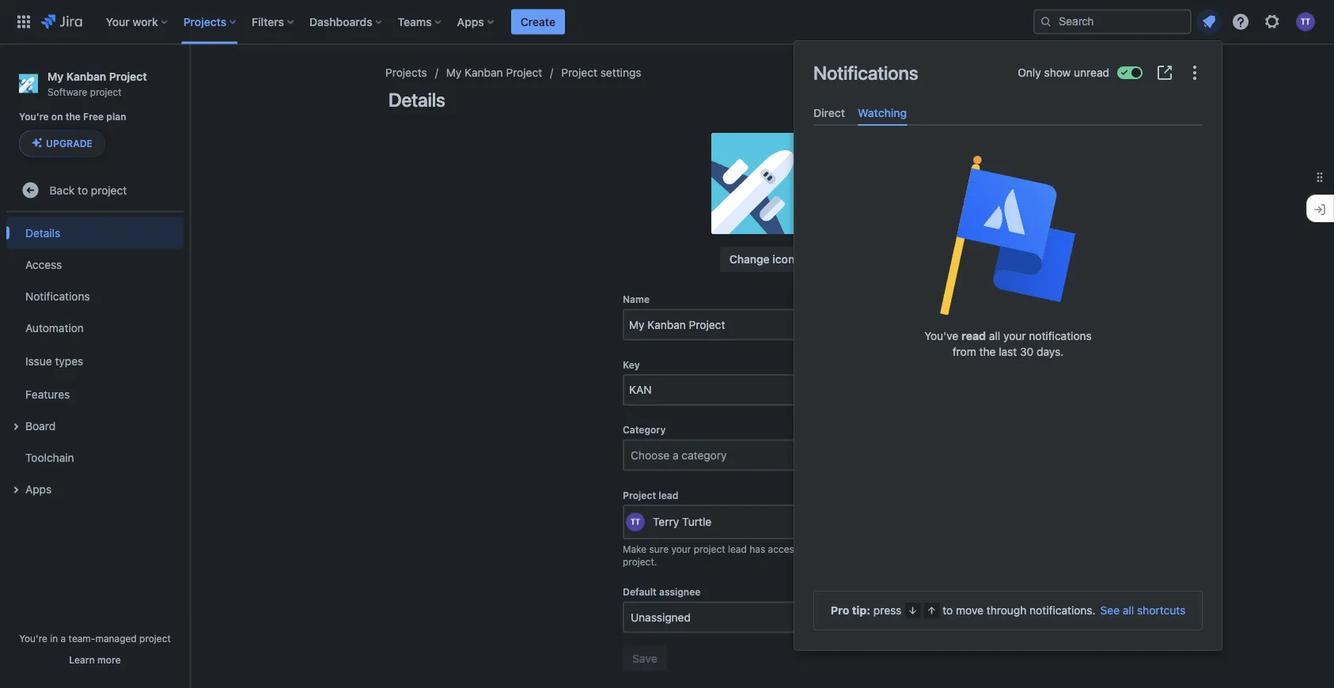 Task type: locate. For each thing, give the bounding box(es) containing it.
arrow down image
[[906, 605, 919, 617]]

to
[[78, 184, 88, 197], [802, 544, 811, 555], [943, 604, 953, 617]]

0 horizontal spatial in
[[50, 633, 58, 644]]

expand image for board
[[6, 417, 25, 436]]

1 horizontal spatial your
[[1003, 330, 1026, 343]]

banner containing your work
[[0, 0, 1334, 44]]

1 vertical spatial the
[[979, 346, 996, 359]]

change icon button
[[720, 247, 804, 272]]

your work button
[[101, 9, 174, 34]]

dashboards button
[[305, 9, 388, 34]]

1 vertical spatial to
[[802, 544, 811, 555]]

kanban inside my kanban project software project
[[66, 70, 106, 83]]

tab list containing direct
[[807, 100, 1209, 126]]

details down "projects" link
[[389, 89, 445, 111]]

free
[[83, 111, 104, 122]]

1 horizontal spatial the
[[855, 544, 869, 555]]

sidebar navigation image
[[173, 63, 207, 95]]

filters
[[252, 15, 284, 28]]

0 horizontal spatial apps
[[25, 483, 52, 496]]

kanban up software at the top
[[66, 70, 106, 83]]

project up plan
[[109, 70, 147, 83]]

features link
[[6, 379, 184, 410]]

choose
[[631, 449, 670, 462]]

my for my kanban project software project
[[47, 70, 63, 83]]

1 horizontal spatial to
[[802, 544, 811, 555]]

2 expand image from the top
[[6, 481, 25, 500]]

you're left on
[[19, 111, 49, 122]]

kanban for my kanban project software project
[[66, 70, 106, 83]]

in right issues
[[844, 544, 852, 555]]

0 horizontal spatial lead
[[659, 490, 678, 501]]

details
[[389, 89, 445, 111], [25, 226, 60, 239]]

Category text field
[[631, 447, 634, 463]]

1 vertical spatial you're
[[19, 633, 47, 644]]

watching tab panel
[[807, 126, 1209, 140]]

choose a category
[[631, 449, 727, 462]]

lead left has at the right bottom of the page
[[728, 544, 747, 555]]

only
[[1018, 66, 1041, 79]]

0 vertical spatial to
[[78, 184, 88, 197]]

1 vertical spatial lead
[[728, 544, 747, 555]]

1 vertical spatial your
[[671, 544, 691, 555]]

make
[[623, 544, 647, 555]]

1 horizontal spatial lead
[[728, 544, 747, 555]]

your inside 'make sure your project lead has access to issues in the project.'
[[671, 544, 691, 555]]

expand image down toolchain
[[6, 481, 25, 500]]

0 vertical spatial all
[[989, 330, 1000, 343]]

1 vertical spatial apps
[[25, 483, 52, 496]]

direct
[[813, 106, 845, 119]]

1 vertical spatial expand image
[[6, 481, 25, 500]]

apps inside button
[[25, 483, 52, 496]]

learn
[[69, 654, 95, 666]]

details up access
[[25, 226, 60, 239]]

your
[[106, 15, 130, 28]]

notifications
[[813, 62, 918, 84], [25, 290, 90, 303]]

terry
[[653, 516, 679, 529]]

0 vertical spatial the
[[65, 111, 81, 122]]

toolchain link
[[6, 442, 184, 473]]

1 vertical spatial projects
[[385, 66, 427, 79]]

0 horizontal spatial kanban
[[66, 70, 106, 83]]

1 horizontal spatial apps
[[457, 15, 484, 28]]

1 vertical spatial details
[[25, 226, 60, 239]]

apps button
[[452, 9, 500, 34]]

help image
[[1231, 12, 1250, 31]]

0 horizontal spatial my
[[47, 70, 63, 83]]

more
[[97, 654, 121, 666]]

a
[[673, 449, 679, 462], [61, 633, 66, 644]]

you're left team-
[[19, 633, 47, 644]]

appswitcher icon image
[[14, 12, 33, 31]]

2 you're from the top
[[19, 633, 47, 644]]

0 vertical spatial your
[[1003, 330, 1026, 343]]

lead
[[659, 490, 678, 501], [728, 544, 747, 555]]

project up plan
[[90, 86, 122, 97]]

apps down toolchain
[[25, 483, 52, 496]]

a left team-
[[61, 633, 66, 644]]

Key field
[[624, 376, 900, 404]]

my right "projects" link
[[446, 66, 462, 79]]

projects up sidebar navigation image at the left of the page
[[183, 15, 226, 28]]

project down turtle
[[694, 544, 725, 555]]

project up terry turtle icon
[[623, 490, 656, 501]]

my inside my kanban project software project
[[47, 70, 63, 83]]

0 vertical spatial a
[[673, 449, 679, 462]]

2 horizontal spatial the
[[979, 346, 996, 359]]

1 horizontal spatial notifications
[[813, 62, 918, 84]]

projects inside popup button
[[183, 15, 226, 28]]

expand image inside apps button
[[6, 481, 25, 500]]

tab list
[[807, 100, 1209, 126]]

my
[[446, 66, 462, 79], [47, 70, 63, 83]]

1 vertical spatial notifications
[[25, 290, 90, 303]]

project down "primary" element
[[506, 66, 542, 79]]

2 vertical spatial to
[[943, 604, 953, 617]]

1 vertical spatial in
[[50, 633, 58, 644]]

1 horizontal spatial projects
[[385, 66, 427, 79]]

to inside "link"
[[78, 184, 88, 197]]

1 horizontal spatial my
[[446, 66, 462, 79]]

arrow up image
[[925, 605, 938, 617]]

notifications up watching
[[813, 62, 918, 84]]

on
[[51, 111, 63, 122]]

only show unread
[[1018, 66, 1109, 79]]

0 vertical spatial you're
[[19, 111, 49, 122]]

1 horizontal spatial all
[[1123, 604, 1134, 617]]

projects down teams
[[385, 66, 427, 79]]

shortcuts
[[1137, 604, 1186, 617]]

notifications up automation
[[25, 290, 90, 303]]

a right choose
[[673, 449, 679, 462]]

show
[[1044, 66, 1071, 79]]

the right on
[[65, 111, 81, 122]]

2 horizontal spatial to
[[943, 604, 953, 617]]

Default assignee text field
[[631, 610, 634, 626]]

0 vertical spatial apps
[[457, 15, 484, 28]]

0 horizontal spatial notifications
[[25, 290, 90, 303]]

kanban for my kanban project
[[465, 66, 503, 79]]

learn more button
[[69, 654, 121, 666]]

plan
[[106, 111, 126, 122]]

category
[[682, 449, 727, 462]]

my kanban project
[[446, 66, 542, 79]]

toolchain
[[25, 451, 74, 464]]

see all shortcuts
[[1100, 604, 1186, 617]]

1 horizontal spatial kanban
[[465, 66, 503, 79]]

notifications image
[[1200, 12, 1219, 31]]

1 vertical spatial a
[[61, 633, 66, 644]]

0 horizontal spatial all
[[989, 330, 1000, 343]]

group
[[6, 212, 184, 510]]

to right arrow up image
[[943, 604, 953, 617]]

all right see at the right
[[1123, 604, 1134, 617]]

notifications inside dialog
[[813, 62, 918, 84]]

banner
[[0, 0, 1334, 44]]

read
[[961, 330, 986, 343]]

all your notifications from the last 30 days.
[[953, 330, 1092, 359]]

tab list inside notifications dialog
[[807, 100, 1209, 126]]

the right issues
[[855, 544, 869, 555]]

notifications.
[[1030, 604, 1096, 617]]

expand image for apps
[[6, 481, 25, 500]]

all up last
[[989, 330, 1000, 343]]

in left team-
[[50, 633, 58, 644]]

Search field
[[1033, 9, 1192, 34]]

to right back
[[78, 184, 88, 197]]

kanban down apps popup button
[[465, 66, 503, 79]]

1 vertical spatial all
[[1123, 604, 1134, 617]]

you're on the free plan
[[19, 111, 126, 122]]

expand image inside board button
[[6, 417, 25, 436]]

0 vertical spatial expand image
[[6, 417, 25, 436]]

1 expand image from the top
[[6, 417, 25, 436]]

the left last
[[979, 346, 996, 359]]

1 horizontal spatial in
[[844, 544, 852, 555]]

you're
[[19, 111, 49, 122], [19, 633, 47, 644]]

back to project
[[50, 184, 127, 197]]

you're in a team-managed project
[[19, 633, 171, 644]]

your up last
[[1003, 330, 1026, 343]]

0 horizontal spatial to
[[78, 184, 88, 197]]

board
[[25, 419, 56, 432]]

pro
[[831, 604, 849, 617]]

0 vertical spatial lead
[[659, 490, 678, 501]]

kanban
[[465, 66, 503, 79], [66, 70, 106, 83]]

settings image
[[1263, 12, 1282, 31]]

1 you're from the top
[[19, 111, 49, 122]]

0 horizontal spatial your
[[671, 544, 691, 555]]

projects button
[[179, 9, 242, 34]]

in
[[844, 544, 852, 555], [50, 633, 58, 644]]

managed
[[95, 633, 137, 644]]

all
[[989, 330, 1000, 343], [1123, 604, 1134, 617]]

0 vertical spatial projects
[[183, 15, 226, 28]]

project up details link
[[91, 184, 127, 197]]

expand image down features
[[6, 417, 25, 436]]

you're for you're on the free plan
[[19, 111, 49, 122]]

0 horizontal spatial details
[[25, 226, 60, 239]]

lead up terry
[[659, 490, 678, 501]]

notifications
[[1029, 330, 1092, 343]]

automation
[[25, 321, 84, 334]]

apps inside popup button
[[457, 15, 484, 28]]

projects link
[[385, 63, 427, 82]]

teams button
[[393, 9, 448, 34]]

the
[[65, 111, 81, 122], [979, 346, 996, 359], [855, 544, 869, 555]]

apps right teams popup button
[[457, 15, 484, 28]]

0 vertical spatial details
[[389, 89, 445, 111]]

0 vertical spatial notifications
[[813, 62, 918, 84]]

Name field
[[624, 311, 900, 339]]

my up software at the top
[[47, 70, 63, 83]]

teams
[[398, 15, 432, 28]]

0 vertical spatial in
[[844, 544, 852, 555]]

automation link
[[6, 312, 184, 344]]

apps button
[[6, 473, 184, 505]]

to left issues
[[802, 544, 811, 555]]

0 horizontal spatial projects
[[183, 15, 226, 28]]

expand image
[[6, 417, 25, 436], [6, 481, 25, 500]]

issue types
[[25, 354, 83, 368]]

jira image
[[41, 12, 82, 31], [41, 12, 82, 31]]

your
[[1003, 330, 1026, 343], [671, 544, 691, 555]]

2 vertical spatial the
[[855, 544, 869, 555]]

project.
[[623, 556, 657, 567]]

from
[[953, 346, 976, 359]]

your right the sure
[[671, 544, 691, 555]]



Task type: describe. For each thing, give the bounding box(es) containing it.
tip:
[[852, 604, 870, 617]]

terry turtle image
[[626, 513, 645, 532]]

projects for "projects" link
[[385, 66, 427, 79]]

terry turtle
[[653, 516, 712, 529]]

name
[[623, 294, 650, 305]]

sure
[[649, 544, 669, 555]]

0 horizontal spatial a
[[61, 633, 66, 644]]

change icon
[[729, 253, 795, 266]]

details link
[[6, 217, 184, 249]]

group containing details
[[6, 212, 184, 510]]

press
[[874, 604, 902, 617]]

project settings
[[561, 66, 641, 79]]

search image
[[1040, 15, 1052, 28]]

turtle
[[682, 516, 712, 529]]

key
[[623, 359, 640, 370]]

unassigned
[[631, 611, 691, 624]]

my for my kanban project
[[446, 66, 462, 79]]

you've read
[[924, 330, 986, 343]]

access link
[[6, 249, 184, 280]]

project inside 'make sure your project lead has access to issues in the project.'
[[694, 544, 725, 555]]

project inside "link"
[[91, 184, 127, 197]]

make sure your project lead has access to issues in the project.
[[623, 544, 869, 567]]

team-
[[69, 633, 95, 644]]

types
[[55, 354, 83, 368]]

assignee
[[659, 587, 701, 598]]

to inside notifications dialog
[[943, 604, 953, 617]]

see
[[1100, 604, 1120, 617]]

create button
[[511, 9, 565, 34]]

lead inside 'make sure your project lead has access to issues in the project.'
[[728, 544, 747, 555]]

my kanban project link
[[446, 63, 542, 82]]

issue types link
[[6, 344, 184, 379]]

upgrade button
[[20, 131, 104, 156]]

move
[[956, 604, 984, 617]]

all inside button
[[1123, 604, 1134, 617]]

features
[[25, 388, 70, 401]]

the inside all your notifications from the last 30 days.
[[979, 346, 996, 359]]

project settings link
[[561, 63, 641, 82]]

project inside my kanban project software project
[[109, 70, 147, 83]]

30
[[1020, 346, 1034, 359]]

days.
[[1037, 346, 1064, 359]]

1 horizontal spatial a
[[673, 449, 679, 462]]

project inside my kanban project software project
[[90, 86, 122, 97]]

your inside all your notifications from the last 30 days.
[[1003, 330, 1026, 343]]

to move through notifications.
[[943, 604, 1096, 617]]

work
[[133, 15, 158, 28]]

you've
[[924, 330, 958, 343]]

open image
[[876, 608, 895, 627]]

pro tip: press
[[831, 604, 902, 617]]

last
[[999, 346, 1017, 359]]

software
[[47, 86, 87, 97]]

project right managed
[[139, 633, 171, 644]]

more image
[[1185, 63, 1204, 82]]

1 horizontal spatial details
[[389, 89, 445, 111]]

project avatar image
[[711, 133, 813, 234]]

back
[[50, 184, 75, 197]]

dashboards
[[309, 15, 372, 28]]

settings
[[600, 66, 641, 79]]

open notifications in a new tab image
[[1155, 63, 1174, 82]]

issue
[[25, 354, 52, 368]]

through
[[987, 604, 1027, 617]]

has
[[750, 544, 765, 555]]

learn more
[[69, 654, 121, 666]]

project left settings on the left top
[[561, 66, 597, 79]]

my kanban project software project
[[47, 70, 147, 97]]

default
[[623, 587, 657, 598]]

all inside all your notifications from the last 30 days.
[[989, 330, 1000, 343]]

your profile and settings image
[[1296, 12, 1315, 31]]

notifications dialog
[[794, 41, 1222, 650]]

back to project link
[[6, 174, 184, 206]]

in inside 'make sure your project lead has access to issues in the project.'
[[844, 544, 852, 555]]

see all shortcuts button
[[1100, 603, 1186, 619]]

you're for you're in a team-managed project
[[19, 633, 47, 644]]

icon
[[773, 253, 795, 266]]

category
[[623, 425, 666, 436]]

project lead
[[623, 490, 678, 501]]

change
[[729, 253, 770, 266]]

filters button
[[247, 9, 300, 34]]

board button
[[6, 410, 184, 442]]

projects for projects popup button
[[183, 15, 226, 28]]

upgrade
[[46, 138, 93, 149]]

your work
[[106, 15, 158, 28]]

notifications link
[[6, 280, 184, 312]]

primary element
[[9, 0, 1033, 44]]

create
[[521, 15, 555, 28]]

0 horizontal spatial the
[[65, 111, 81, 122]]

access
[[25, 258, 62, 271]]

watching
[[858, 106, 907, 119]]

issues
[[814, 544, 842, 555]]

access
[[768, 544, 799, 555]]

to inside 'make sure your project lead has access to issues in the project.'
[[802, 544, 811, 555]]

unread
[[1074, 66, 1109, 79]]

the inside 'make sure your project lead has access to issues in the project.'
[[855, 544, 869, 555]]



Task type: vqa. For each thing, say whether or not it's contained in the screenshot.
THE MAKE in the left bottom of the page
yes



